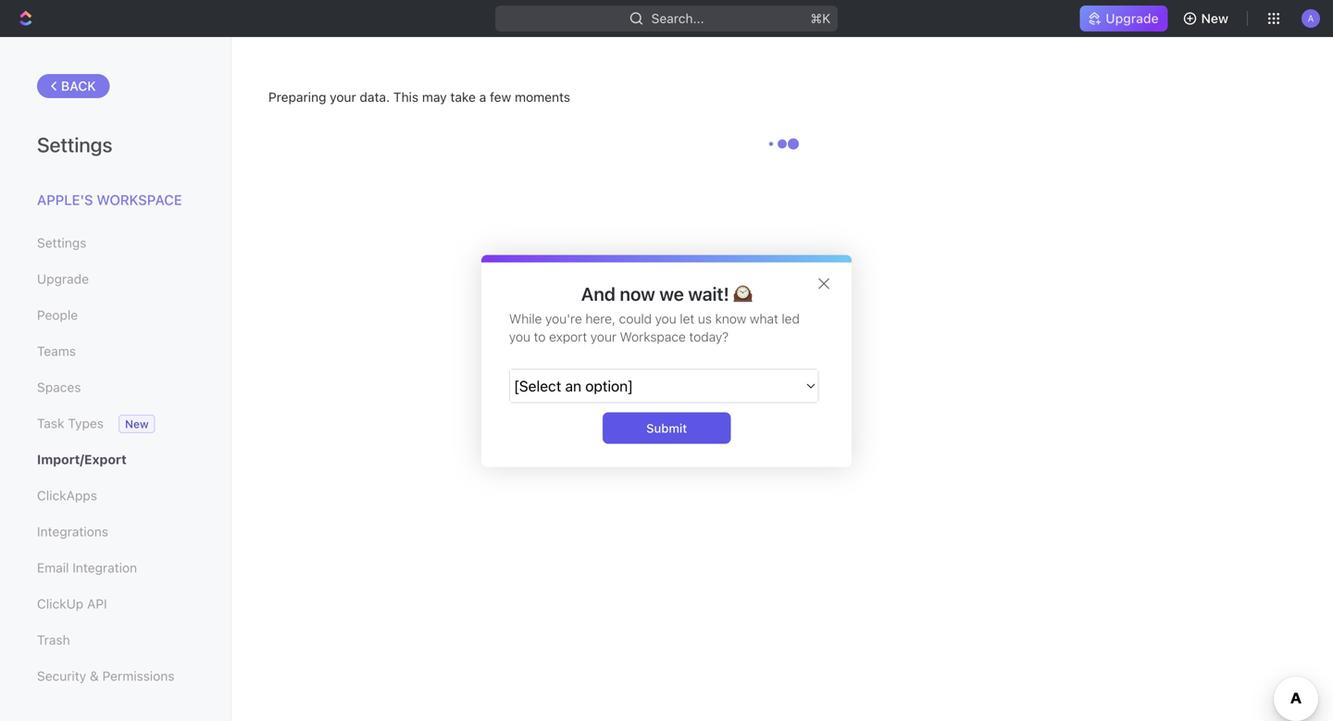 Task type: describe. For each thing, give the bounding box(es) containing it.
1 vertical spatial upgrade link
[[37, 263, 194, 295]]

new inside settings element
[[125, 418, 149, 431]]

new button
[[1176, 4, 1240, 33]]

1 settings from the top
[[37, 132, 112, 157]]

back link
[[37, 74, 110, 98]]

led
[[782, 311, 800, 326]]

task types
[[37, 416, 104, 431]]

api
[[87, 596, 107, 612]]

spaces link
[[37, 372, 194, 403]]

email
[[37, 560, 69, 576]]

upgrade inside settings element
[[37, 271, 89, 287]]

teams
[[37, 344, 76, 359]]

now
[[620, 283, 656, 305]]

integrations link
[[37, 516, 194, 548]]

0 horizontal spatial you
[[509, 329, 531, 345]]

and
[[581, 283, 616, 305]]

a button
[[1297, 4, 1326, 33]]

here,
[[586, 311, 616, 326]]

apple's workspace
[[37, 192, 182, 208]]

1 horizontal spatial you
[[655, 311, 677, 326]]

clickapps link
[[37, 480, 194, 512]]

new inside new button
[[1202, 11, 1229, 26]]

apple's
[[37, 192, 93, 208]]

know
[[715, 311, 747, 326]]

⌘k
[[811, 11, 831, 26]]

workspace inside the and now we wait! 🕰️ while you're here, could you let us know what led you to export your workspace today?
[[620, 329, 686, 345]]

to
[[534, 329, 546, 345]]

export
[[549, 329, 587, 345]]

clickup
[[37, 596, 84, 612]]

people
[[37, 307, 78, 323]]

a
[[479, 89, 487, 105]]

us
[[698, 311, 712, 326]]

let
[[680, 311, 695, 326]]

settings link
[[37, 227, 194, 259]]

take
[[451, 89, 476, 105]]

a
[[1308, 13, 1315, 23]]

&
[[90, 669, 99, 684]]

task
[[37, 416, 64, 431]]

email integration link
[[37, 552, 194, 584]]

submit
[[618, 421, 716, 435]]

spaces
[[37, 380, 81, 395]]

integrations
[[37, 524, 108, 539]]

clickup api link
[[37, 589, 194, 620]]

data.
[[360, 89, 390, 105]]

moments
[[515, 89, 571, 105]]

security & permissions
[[37, 669, 175, 684]]

🕰️
[[734, 283, 752, 305]]



Task type: vqa. For each thing, say whether or not it's contained in the screenshot.
the bottommost ok
no



Task type: locate. For each thing, give the bounding box(es) containing it.
upgrade up people
[[37, 271, 89, 287]]

this
[[393, 89, 419, 105]]

integration
[[73, 560, 137, 576]]

upgrade link
[[1080, 6, 1168, 31], [37, 263, 194, 295]]

could
[[619, 311, 652, 326]]

security
[[37, 669, 86, 684]]

your
[[330, 89, 356, 105], [591, 329, 617, 345]]

×
[[817, 269, 832, 295]]

preparing your data. this may take a few moments
[[269, 89, 571, 105]]

new
[[1202, 11, 1229, 26], [125, 418, 149, 431]]

1 vertical spatial upgrade
[[37, 271, 89, 287]]

may
[[422, 89, 447, 105]]

upgrade link up people link
[[37, 263, 194, 295]]

1 horizontal spatial upgrade link
[[1080, 6, 1168, 31]]

few
[[490, 89, 511, 105]]

× dialog
[[482, 255, 852, 467]]

wait!
[[688, 283, 730, 305]]

you
[[655, 311, 677, 326], [509, 329, 531, 345]]

clickup api
[[37, 596, 107, 612]]

1 vertical spatial you
[[509, 329, 531, 345]]

security & permissions link
[[37, 661, 194, 692]]

settings
[[37, 132, 112, 157], [37, 235, 86, 251]]

teams link
[[37, 336, 194, 367]]

0 horizontal spatial workspace
[[97, 192, 182, 208]]

trash
[[37, 633, 70, 648]]

search...
[[652, 11, 704, 26]]

0 horizontal spatial your
[[330, 89, 356, 105]]

import/export link
[[37, 444, 194, 476]]

settings down apple's
[[37, 235, 86, 251]]

you're
[[546, 311, 582, 326]]

1 horizontal spatial upgrade
[[1106, 11, 1159, 26]]

while
[[509, 311, 542, 326]]

trash link
[[37, 625, 194, 656]]

settings element
[[0, 37, 232, 721]]

your left data.
[[330, 89, 356, 105]]

1 horizontal spatial new
[[1202, 11, 1229, 26]]

settings up apple's
[[37, 132, 112, 157]]

0 vertical spatial settings
[[37, 132, 112, 157]]

clickapps
[[37, 488, 97, 503]]

1 vertical spatial your
[[591, 329, 617, 345]]

0 vertical spatial your
[[330, 89, 356, 105]]

upgrade
[[1106, 11, 1159, 26], [37, 271, 89, 287]]

today?
[[690, 329, 729, 345]]

1 vertical spatial new
[[125, 418, 149, 431]]

import/export
[[37, 452, 127, 467]]

workspace
[[97, 192, 182, 208], [620, 329, 686, 345]]

0 vertical spatial workspace
[[97, 192, 182, 208]]

workspace inside settings element
[[97, 192, 182, 208]]

workspace up settings link at top left
[[97, 192, 182, 208]]

1 horizontal spatial workspace
[[620, 329, 686, 345]]

back
[[61, 78, 96, 94]]

email integration
[[37, 560, 137, 576]]

0 horizontal spatial upgrade link
[[37, 263, 194, 295]]

we
[[660, 283, 684, 305]]

1 horizontal spatial your
[[591, 329, 617, 345]]

permissions
[[102, 669, 175, 684]]

1 vertical spatial settings
[[37, 235, 86, 251]]

workspace down could in the left top of the page
[[620, 329, 686, 345]]

upgrade link left new button
[[1080, 6, 1168, 31]]

your down the here,
[[591, 329, 617, 345]]

people link
[[37, 300, 194, 331]]

you left 'let'
[[655, 311, 677, 326]]

types
[[68, 416, 104, 431]]

upgrade left new button
[[1106, 11, 1159, 26]]

preparing
[[269, 89, 326, 105]]

× button
[[817, 269, 832, 295]]

0 vertical spatial new
[[1202, 11, 1229, 26]]

and now we wait! 🕰️ while you're here, could you let us know what led you to export your workspace today?
[[509, 283, 803, 345]]

submit button
[[603, 412, 731, 444]]

0 horizontal spatial new
[[125, 418, 149, 431]]

2 settings from the top
[[37, 235, 86, 251]]

0 horizontal spatial upgrade
[[37, 271, 89, 287]]

your inside the and now we wait! 🕰️ while you're here, could you let us know what led you to export your workspace today?
[[591, 329, 617, 345]]

0 vertical spatial you
[[655, 311, 677, 326]]

1 vertical spatial workspace
[[620, 329, 686, 345]]

0 vertical spatial upgrade
[[1106, 11, 1159, 26]]

0 vertical spatial upgrade link
[[1080, 6, 1168, 31]]

you down 'while'
[[509, 329, 531, 345]]

what
[[750, 311, 779, 326]]



